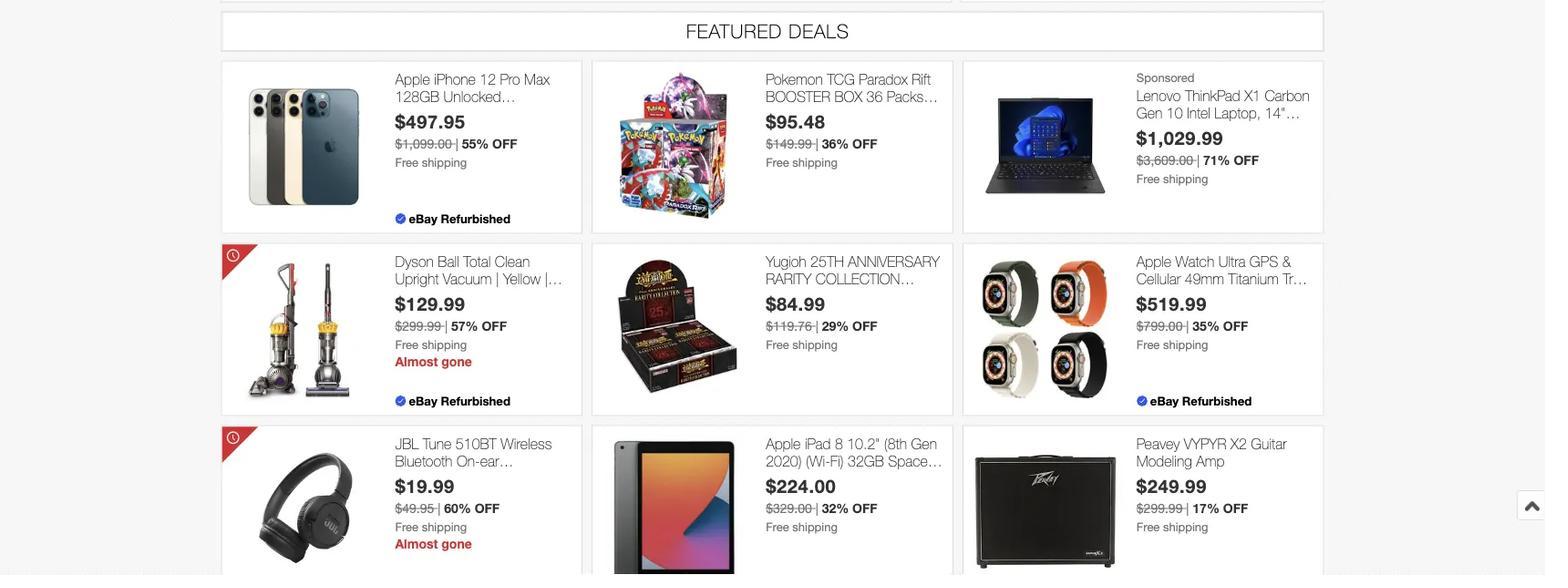 Task type: vqa. For each thing, say whether or not it's contained in the screenshot.
Shop by Club Type's Shop
no



Task type: describe. For each thing, give the bounding box(es) containing it.
jbl tune 510bt wireless bluetooth on-ear headphones, black link
[[395, 435, 573, 488]]

free for $497.95
[[395, 155, 418, 169]]

1st
[[844, 288, 863, 305]]

refurbished inside dyson ball total clean upright vacuum | yellow | certified refurbished
[[449, 288, 522, 305]]

128gb
[[395, 88, 440, 105]]

free for $519.99
[[1137, 338, 1160, 352]]

ebay refurbished for $497.95
[[409, 211, 511, 226]]

| inside peavey vypyr x2 guitar modeling amp $249.99 $299.99 | 17% off free shipping
[[1186, 501, 1189, 516]]

gone for $129.99
[[442, 354, 472, 369]]

57%
[[451, 318, 478, 333]]

free for $95.48
[[766, 155, 789, 169]]

35%
[[1193, 318, 1220, 333]]

36%
[[822, 136, 849, 151]]

apple for $519.99
[[1137, 253, 1172, 270]]

modeling
[[1137, 453, 1192, 470]]

| for $84.99
[[816, 318, 818, 333]]

featured
[[686, 19, 783, 42]]

iphone
[[434, 71, 476, 88]]

| for $19.99
[[438, 501, 441, 516]]

off for $95.48
[[853, 136, 878, 151]]

free for $224.00
[[766, 520, 789, 534]]

yellow
[[503, 270, 541, 288]]

pokemon
[[766, 71, 823, 88]]

new
[[812, 106, 840, 123]]

packs
[[887, 88, 924, 105]]

apple iphone 12 pro max 128gb unlocked smartphone - very good
[[395, 71, 550, 123]]

max
[[524, 71, 550, 88]]

watch
[[1176, 253, 1215, 270]]

lenovo thinkpad x1 carbon gen 10 intel laptop, 14" ips,  i7-1270p vpro®, 32gb link
[[1137, 87, 1314, 139]]

shipping for $84.99
[[793, 338, 838, 352]]

x2
[[1231, 435, 1247, 453]]

box
[[817, 288, 840, 305]]

unlocked
[[444, 88, 501, 105]]

off for $19.99
[[475, 501, 500, 516]]

certified
[[395, 288, 445, 305]]

| for $224.00
[[816, 501, 818, 516]]

clean
[[495, 253, 530, 270]]

$519.99 $799.00 | 35% off free shipping
[[1137, 293, 1248, 352]]

ebay for $519.99
[[1150, 394, 1179, 408]]

apple for $497.95
[[395, 71, 430, 88]]

| down clean
[[496, 270, 499, 288]]

ball
[[438, 253, 459, 270]]

shipping for $519.99
[[1163, 338, 1209, 352]]

12
[[480, 71, 496, 88]]

off inside peavey vypyr x2 guitar modeling amp $249.99 $299.99 | 17% off free shipping
[[1223, 501, 1248, 516]]

510bt
[[456, 435, 497, 453]]

off for $1,029.99
[[1234, 152, 1259, 167]]

off for $84.99
[[853, 318, 878, 333]]

shipping inside peavey vypyr x2 guitar modeling amp $249.99 $299.99 | 17% off free shipping
[[1163, 520, 1209, 534]]

cellular
[[1137, 270, 1181, 288]]

bluetooth
[[395, 453, 453, 470]]

deals
[[789, 19, 850, 42]]

$19.99
[[395, 476, 455, 498]]

$149.99
[[766, 136, 812, 151]]

dyson
[[395, 253, 434, 270]]

1270p
[[1181, 122, 1222, 139]]

apple iphone 12 pro max 128gb unlocked smartphone - very good link
[[395, 71, 573, 123]]

free inside peavey vypyr x2 guitar modeling amp $249.99 $299.99 | 17% off free shipping
[[1137, 520, 1160, 534]]

featured deals
[[686, 19, 850, 42]]

apple watch ultra gps & cellular 49mm titanium trail alpine loop ocean excellent link
[[1137, 253, 1314, 305]]

ipad
[[805, 435, 831, 453]]

booster
[[766, 288, 813, 305]]

jbl
[[395, 435, 419, 453]]

32gb inside apple ipad 8 10.2" (8th gen 2020) (wi-fi) 32gb space gray excellent
[[848, 453, 884, 470]]

jbl tune 510bt wireless bluetooth on-ear headphones, black
[[395, 435, 552, 488]]

paradox
[[859, 71, 908, 88]]

off for $519.99
[[1223, 318, 1248, 333]]

pokemon tcg paradox rift booster box 36 packs sealed new
[[766, 71, 931, 123]]

apple ipad 8 10.2" (8th gen 2020) (wi-fi) 32gb space gray excellent link
[[766, 435, 943, 488]]

| for $1,029.99
[[1197, 152, 1200, 167]]

29%
[[822, 318, 849, 333]]

off for $129.99
[[482, 318, 507, 333]]

box
[[835, 88, 863, 105]]

apple inside apple ipad 8 10.2" (8th gen 2020) (wi-fi) 32gb space gray excellent
[[766, 435, 801, 453]]

$224.00 $329.00 | 32% off free shipping
[[766, 476, 878, 534]]

sponsored lenovo thinkpad x1 carbon gen 10 intel laptop, 14" ips,  i7-1270p vpro®, 32gb
[[1137, 71, 1310, 139]]

smartphone
[[395, 106, 470, 123]]

$129.99 $299.99 | 57% off free shipping almost gone
[[395, 293, 507, 369]]

refurbished up 510bt
[[441, 394, 511, 408]]

$299.99 inside $129.99 $299.99 | 57% off free shipping almost gone
[[395, 318, 441, 333]]

$519.99
[[1137, 293, 1207, 315]]

(8th
[[884, 435, 907, 453]]

ips,
[[1137, 122, 1161, 139]]

$1,029.99 $3,609.00 | 71% off free shipping
[[1137, 127, 1259, 186]]

alpine
[[1137, 288, 1174, 305]]

yugioh 25th anniversary rarity collection booster box 1st edition new! 11/3
[[766, 253, 940, 323]]

$497.95
[[395, 111, 466, 133]]

10.2"
[[847, 435, 880, 453]]

carbon
[[1265, 87, 1310, 104]]

shipping for $497.95
[[422, 155, 467, 169]]

peavey vypyr x2 guitar modeling amp $249.99 $299.99 | 17% off free shipping
[[1137, 435, 1287, 534]]

shipping for $129.99
[[422, 338, 467, 352]]

$249.99
[[1137, 476, 1207, 498]]

ebay for $497.95
[[409, 211, 437, 226]]

gone for $19.99
[[442, 536, 472, 551]]

$84.99 $119.76 | 29% off free shipping
[[766, 293, 878, 352]]

edition
[[867, 288, 908, 305]]

(wi-
[[806, 453, 830, 470]]



Task type: locate. For each thing, give the bounding box(es) containing it.
shipping down 17% on the right of the page
[[1163, 520, 1209, 534]]

0 vertical spatial apple
[[395, 71, 430, 88]]

$3,609.00
[[1137, 152, 1194, 167]]

$49.95
[[395, 501, 434, 516]]

ebay up peavey
[[1150, 394, 1179, 408]]

apple inside apple watch ultra gps & cellular 49mm titanium trail alpine loop ocean excellent
[[1137, 253, 1172, 270]]

ebay refurbished up ball
[[409, 211, 511, 226]]

1 horizontal spatial 32gb
[[1272, 122, 1308, 139]]

shipping down $1,099.00
[[422, 155, 467, 169]]

rift
[[912, 71, 931, 88]]

0 vertical spatial $299.99
[[395, 318, 441, 333]]

1 almost from the top
[[395, 354, 438, 369]]

1 vertical spatial apple
[[1137, 253, 1172, 270]]

71%
[[1203, 152, 1230, 167]]

excellent down (wi-
[[798, 470, 852, 488]]

apple watch ultra gps & cellular 49mm titanium trail alpine loop ocean excellent
[[1137, 253, 1311, 305]]

refurbished up total
[[441, 211, 511, 226]]

gone inside $129.99 $299.99 | 57% off free shipping almost gone
[[442, 354, 472, 369]]

1 horizontal spatial apple
[[766, 435, 801, 453]]

| left 17% on the right of the page
[[1186, 501, 1189, 516]]

apple inside apple iphone 12 pro max 128gb unlocked smartphone - very good
[[395, 71, 430, 88]]

| inside $129.99 $299.99 | 57% off free shipping almost gone
[[445, 318, 448, 333]]

shipping for $224.00
[[793, 520, 838, 534]]

2 gone from the top
[[442, 536, 472, 551]]

almost inside $129.99 $299.99 | 57% off free shipping almost gone
[[395, 354, 438, 369]]

2 vertical spatial apple
[[766, 435, 801, 453]]

thinkpad
[[1185, 87, 1241, 104]]

peavey vypyr x2 guitar modeling amp link
[[1137, 435, 1314, 470]]

ebay refurbished for $519.99
[[1150, 394, 1252, 408]]

free for $1,029.99
[[1137, 172, 1160, 186]]

i7-
[[1165, 122, 1181, 139]]

1 vertical spatial 32gb
[[848, 453, 884, 470]]

excellent inside apple watch ultra gps & cellular 49mm titanium trail alpine loop ocean excellent
[[1257, 288, 1311, 305]]

off for $224.00
[[853, 501, 878, 516]]

ebay refurbished up vypyr
[[1150, 394, 1252, 408]]

| left 32%
[[816, 501, 818, 516]]

apple ipad 8 10.2" (8th gen 2020) (wi-fi) 32gb space gray excellent
[[766, 435, 937, 488]]

$497.95 $1,099.00 | 55% off free shipping
[[395, 111, 518, 169]]

free inside the $1,029.99 $3,609.00 | 71% off free shipping
[[1137, 172, 1160, 186]]

free down $149.99
[[766, 155, 789, 169]]

1 horizontal spatial excellent
[[1257, 288, 1311, 305]]

anniversary
[[848, 253, 940, 270]]

$95.48
[[766, 111, 826, 133]]

free inside $84.99 $119.76 | 29% off free shipping
[[766, 338, 789, 352]]

| for $497.95
[[456, 136, 458, 151]]

gen up space
[[911, 435, 937, 453]]

$1,099.00
[[395, 136, 452, 151]]

refurbished
[[441, 211, 511, 226], [449, 288, 522, 305], [441, 394, 511, 408], [1182, 394, 1252, 408]]

shipping down 60%
[[422, 520, 467, 534]]

off inside $95.48 $149.99 | 36% off free shipping
[[853, 136, 878, 151]]

off inside $129.99 $299.99 | 57% off free shipping almost gone
[[482, 318, 507, 333]]

rarity
[[766, 270, 812, 288]]

free for $19.99
[[395, 520, 418, 534]]

off right 29%
[[853, 318, 878, 333]]

free down $1,099.00
[[395, 155, 418, 169]]

55%
[[462, 136, 489, 151]]

intel
[[1187, 104, 1211, 122]]

| inside the $1,029.99 $3,609.00 | 71% off free shipping
[[1197, 152, 1200, 167]]

off inside $497.95 $1,099.00 | 55% off free shipping
[[492, 136, 518, 151]]

total
[[463, 253, 491, 270]]

gen for ips,
[[1137, 104, 1163, 122]]

shipping down 35%
[[1163, 338, 1209, 352]]

titanium
[[1228, 270, 1279, 288]]

60%
[[444, 501, 471, 516]]

excellent down trail
[[1257, 288, 1311, 305]]

apple up 128gb
[[395, 71, 430, 88]]

0 horizontal spatial excellent
[[798, 470, 852, 488]]

peavey
[[1137, 435, 1180, 453]]

off for $497.95
[[492, 136, 518, 151]]

gone inside $19.99 $49.95 | 60% off free shipping almost gone
[[442, 536, 472, 551]]

free down $119.76
[[766, 338, 789, 352]]

shipping down the 36%
[[793, 155, 838, 169]]

off inside $519.99 $799.00 | 35% off free shipping
[[1223, 318, 1248, 333]]

gone down 60%
[[442, 536, 472, 551]]

1 horizontal spatial $299.99
[[1137, 501, 1183, 516]]

| for $519.99
[[1186, 318, 1189, 333]]

dyson ball total clean upright vacuum | yellow | certified refurbished
[[395, 253, 548, 305]]

0 vertical spatial almost
[[395, 354, 438, 369]]

36
[[867, 88, 883, 105]]

almost down $129.99 on the bottom left of page
[[395, 354, 438, 369]]

gen
[[1137, 104, 1163, 122], [911, 435, 937, 453]]

shipping for $19.99
[[422, 520, 467, 534]]

| inside $497.95 $1,099.00 | 55% off free shipping
[[456, 136, 458, 151]]

almost inside $19.99 $49.95 | 60% off free shipping almost gone
[[395, 536, 438, 551]]

2 almost from the top
[[395, 536, 438, 551]]

wireless
[[501, 435, 552, 453]]

shipping down 57%
[[422, 338, 467, 352]]

refurbished down vacuum
[[449, 288, 522, 305]]

off right 60%
[[475, 501, 500, 516]]

refurbished up vypyr
[[1182, 394, 1252, 408]]

shipping inside $84.99 $119.76 | 29% off free shipping
[[793, 338, 838, 352]]

| for $129.99
[[445, 318, 448, 333]]

off down vpro®,
[[1234, 152, 1259, 167]]

gen inside sponsored lenovo thinkpad x1 carbon gen 10 intel laptop, 14" ips,  i7-1270p vpro®, 32gb
[[1137, 104, 1163, 122]]

shipping for $95.48
[[793, 155, 838, 169]]

49mm
[[1185, 270, 1224, 288]]

| left 71%
[[1197, 152, 1200, 167]]

free for $84.99
[[766, 338, 789, 352]]

new!
[[766, 305, 801, 323]]

$329.00
[[766, 501, 812, 516]]

excellent inside apple ipad 8 10.2" (8th gen 2020) (wi-fi) 32gb space gray excellent
[[798, 470, 852, 488]]

shipping inside $497.95 $1,099.00 | 55% off free shipping
[[422, 155, 467, 169]]

| inside $519.99 $799.00 | 35% off free shipping
[[1186, 318, 1189, 333]]

off right 17% on the right of the page
[[1223, 501, 1248, 516]]

lenovo
[[1137, 87, 1181, 104]]

free
[[395, 155, 418, 169], [766, 155, 789, 169], [1137, 172, 1160, 186], [395, 338, 418, 352], [766, 338, 789, 352], [1137, 338, 1160, 352], [395, 520, 418, 534], [766, 520, 789, 534], [1137, 520, 1160, 534]]

off right 55%
[[492, 136, 518, 151]]

gone down 57%
[[442, 354, 472, 369]]

| inside $19.99 $49.95 | 60% off free shipping almost gone
[[438, 501, 441, 516]]

0 vertical spatial gone
[[442, 354, 472, 369]]

1 vertical spatial gone
[[442, 536, 472, 551]]

1 vertical spatial almost
[[395, 536, 438, 551]]

vpro®,
[[1226, 122, 1268, 139]]

free inside $129.99 $299.99 | 57% off free shipping almost gone
[[395, 338, 418, 352]]

32gb down the 14"
[[1272, 122, 1308, 139]]

0 horizontal spatial $299.99
[[395, 318, 441, 333]]

free inside $519.99 $799.00 | 35% off free shipping
[[1137, 338, 1160, 352]]

32gb down 10.2"
[[848, 453, 884, 470]]

sponsored
[[1137, 71, 1195, 85]]

vypyr
[[1184, 435, 1227, 453]]

gps
[[1250, 253, 1278, 270]]

10
[[1167, 104, 1183, 122]]

shipping for $1,029.99
[[1163, 172, 1209, 186]]

apple up "2020)" on the bottom of page
[[766, 435, 801, 453]]

very
[[483, 106, 509, 123]]

pokemon tcg paradox rift booster box 36 packs sealed new link
[[766, 71, 943, 123]]

off right 57%
[[482, 318, 507, 333]]

gen for space
[[911, 435, 937, 453]]

$299.99 down $249.99
[[1137, 501, 1183, 516]]

0 horizontal spatial gen
[[911, 435, 937, 453]]

free inside $497.95 $1,099.00 | 55% off free shipping
[[395, 155, 418, 169]]

ultra
[[1219, 253, 1246, 270]]

trail
[[1283, 270, 1305, 288]]

free down $799.00
[[1137, 338, 1160, 352]]

pro
[[500, 71, 520, 88]]

off inside $224.00 $329.00 | 32% off free shipping
[[853, 501, 878, 516]]

| for $95.48
[[816, 136, 818, 151]]

32%
[[822, 501, 849, 516]]

gen up ips,
[[1137, 104, 1163, 122]]

$224.00
[[766, 476, 836, 498]]

| left 35%
[[1186, 318, 1189, 333]]

ebay
[[409, 211, 437, 226], [409, 394, 437, 408], [1150, 394, 1179, 408]]

shipping down 32%
[[793, 520, 838, 534]]

-
[[474, 106, 479, 123]]

black
[[482, 470, 515, 488]]

| left 60%
[[438, 501, 441, 516]]

11/3
[[805, 305, 834, 323]]

free down $129.99 on the bottom left of page
[[395, 338, 418, 352]]

free inside $95.48 $149.99 | 36% off free shipping
[[766, 155, 789, 169]]

free down $49.95
[[395, 520, 418, 534]]

$299.99 inside peavey vypyr x2 guitar modeling amp $249.99 $299.99 | 17% off free shipping
[[1137, 501, 1183, 516]]

off right 32%
[[853, 501, 878, 516]]

$84.99
[[766, 293, 826, 315]]

shipping inside $95.48 $149.99 | 36% off free shipping
[[793, 155, 838, 169]]

ebay refurbished up 510bt
[[409, 394, 511, 408]]

gen inside apple ipad 8 10.2" (8th gen 2020) (wi-fi) 32gb space gray excellent
[[911, 435, 937, 453]]

fi)
[[830, 453, 844, 470]]

| left 57%
[[445, 318, 448, 333]]

laptop,
[[1215, 104, 1261, 122]]

off down ocean
[[1223, 318, 1248, 333]]

free down $249.99
[[1137, 520, 1160, 534]]

32gb
[[1272, 122, 1308, 139], [848, 453, 884, 470]]

free down the $3,609.00
[[1137, 172, 1160, 186]]

| inside $84.99 $119.76 | 29% off free shipping
[[816, 318, 818, 333]]

off inside the $1,029.99 $3,609.00 | 71% off free shipping
[[1234, 152, 1259, 167]]

$129.99
[[395, 293, 466, 315]]

on-
[[457, 453, 480, 470]]

free inside $19.99 $49.95 | 60% off free shipping almost gone
[[395, 520, 418, 534]]

off inside $19.99 $49.95 | 60% off free shipping almost gone
[[475, 501, 500, 516]]

headphones,
[[395, 470, 478, 488]]

| inside $224.00 $329.00 | 32% off free shipping
[[816, 501, 818, 516]]

gone
[[442, 354, 472, 369], [442, 536, 472, 551]]

shipping inside $519.99 $799.00 | 35% off free shipping
[[1163, 338, 1209, 352]]

32gb inside sponsored lenovo thinkpad x1 carbon gen 10 intel laptop, 14" ips,  i7-1270p vpro®, 32gb
[[1272, 122, 1308, 139]]

excellent for $519.99
[[1257, 288, 1311, 305]]

1 vertical spatial $299.99
[[1137, 501, 1183, 516]]

0 vertical spatial excellent
[[1257, 288, 1311, 305]]

apple
[[395, 71, 430, 88], [1137, 253, 1172, 270], [766, 435, 801, 453]]

| left 55%
[[456, 136, 458, 151]]

yugioh 25th anniversary rarity collection booster box 1st edition new! 11/3 link
[[766, 253, 943, 323]]

1 vertical spatial gen
[[911, 435, 937, 453]]

1 vertical spatial excellent
[[798, 470, 852, 488]]

good
[[513, 106, 548, 123]]

sealed
[[766, 106, 808, 123]]

1 horizontal spatial gen
[[1137, 104, 1163, 122]]

almost for $129.99
[[395, 354, 438, 369]]

| right yellow
[[545, 270, 548, 288]]

| left 29%
[[816, 318, 818, 333]]

ebay up dyson
[[409, 211, 437, 226]]

0 horizontal spatial apple
[[395, 71, 430, 88]]

1 gone from the top
[[442, 354, 472, 369]]

space
[[888, 453, 928, 470]]

shipping down 29%
[[793, 338, 838, 352]]

0 vertical spatial 32gb
[[1272, 122, 1308, 139]]

booster
[[766, 88, 831, 105]]

0 vertical spatial gen
[[1137, 104, 1163, 122]]

shipping
[[422, 155, 467, 169], [793, 155, 838, 169], [1163, 172, 1209, 186], [422, 338, 467, 352], [793, 338, 838, 352], [1163, 338, 1209, 352], [422, 520, 467, 534], [793, 520, 838, 534], [1163, 520, 1209, 534]]

shipping inside $19.99 $49.95 | 60% off free shipping almost gone
[[422, 520, 467, 534]]

ebay up tune
[[409, 394, 437, 408]]

shipping inside $224.00 $329.00 | 32% off free shipping
[[793, 520, 838, 534]]

free inside $224.00 $329.00 | 32% off free shipping
[[766, 520, 789, 534]]

ear
[[480, 453, 499, 470]]

dyson ball total clean upright vacuum | yellow | certified refurbished link
[[395, 253, 573, 305]]

14"
[[1265, 104, 1286, 122]]

excellent for $224.00
[[798, 470, 852, 488]]

| left the 36%
[[816, 136, 818, 151]]

0 horizontal spatial 32gb
[[848, 453, 884, 470]]

shipping down the $3,609.00
[[1163, 172, 1209, 186]]

shipping inside $129.99 $299.99 | 57% off free shipping almost gone
[[422, 338, 467, 352]]

free for $129.99
[[395, 338, 418, 352]]

excellent
[[1257, 288, 1311, 305], [798, 470, 852, 488]]

almost down $49.95
[[395, 536, 438, 551]]

ebay refurbished
[[409, 211, 511, 226], [409, 394, 511, 408], [1150, 394, 1252, 408]]

2020)
[[766, 453, 802, 470]]

free down $329.00
[[766, 520, 789, 534]]

off right the 36%
[[853, 136, 878, 151]]

$1,029.99
[[1137, 127, 1224, 149]]

off inside $84.99 $119.76 | 29% off free shipping
[[853, 318, 878, 333]]

2 horizontal spatial apple
[[1137, 253, 1172, 270]]

$299.99 down $129.99 on the bottom left of page
[[395, 318, 441, 333]]

shipping inside the $1,029.99 $3,609.00 | 71% off free shipping
[[1163, 172, 1209, 186]]

guitar
[[1251, 435, 1287, 453]]

ocean
[[1212, 288, 1253, 305]]

apple up the cellular
[[1137, 253, 1172, 270]]

almost for $19.99
[[395, 536, 438, 551]]

x1
[[1245, 87, 1261, 104]]

| inside $95.48 $149.99 | 36% off free shipping
[[816, 136, 818, 151]]

$119.76
[[766, 318, 812, 333]]



